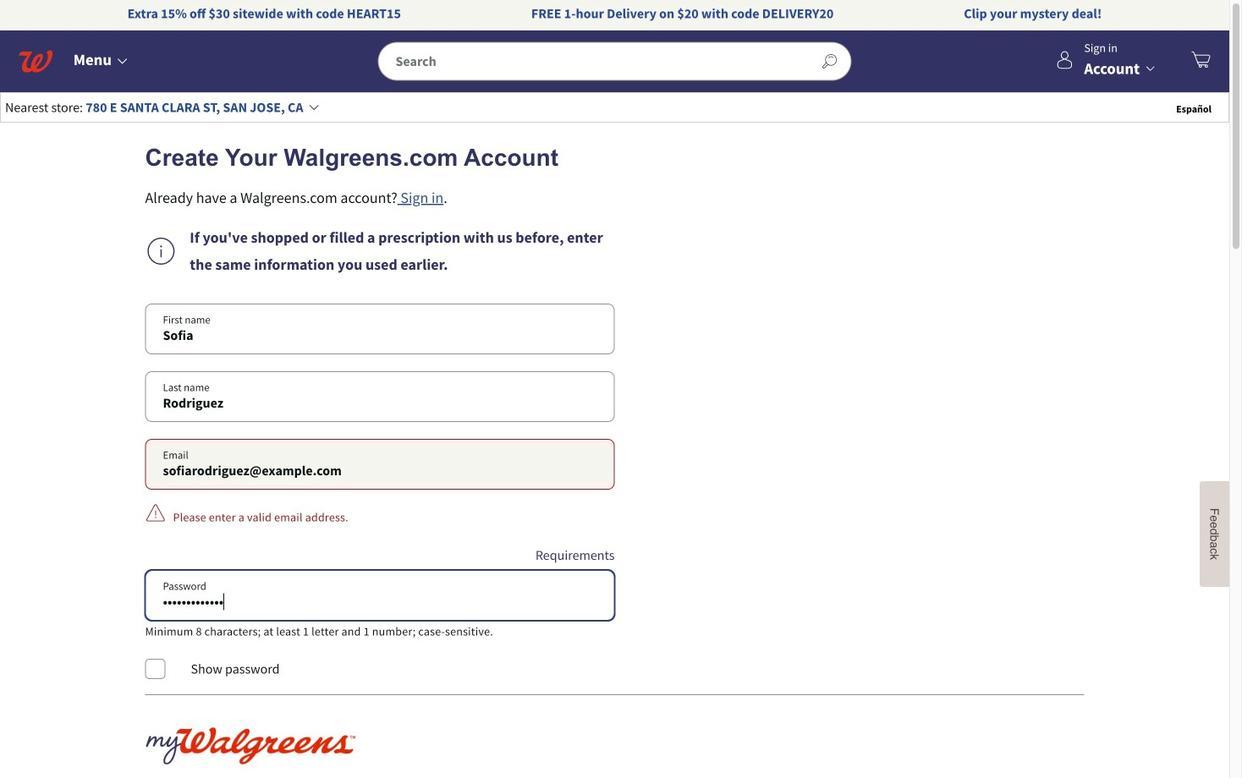 Task type: vqa. For each thing, say whether or not it's contained in the screenshot.
password field at the bottom of the page
yes



Task type: describe. For each thing, give the bounding box(es) containing it.
Search by keyword or item number text field
[[379, 43, 821, 80]]

Last name text field
[[146, 372, 614, 422]]



Task type: locate. For each thing, give the bounding box(es) containing it.
search image
[[813, 45, 846, 78]]

mywalgreens image
[[145, 728, 357, 766]]

First name text field
[[146, 305, 614, 354]]

walgreens: trusted since 1901 image
[[18, 50, 52, 72]]

None text field
[[146, 445, 614, 484]]

None password field
[[146, 571, 614, 620]]



